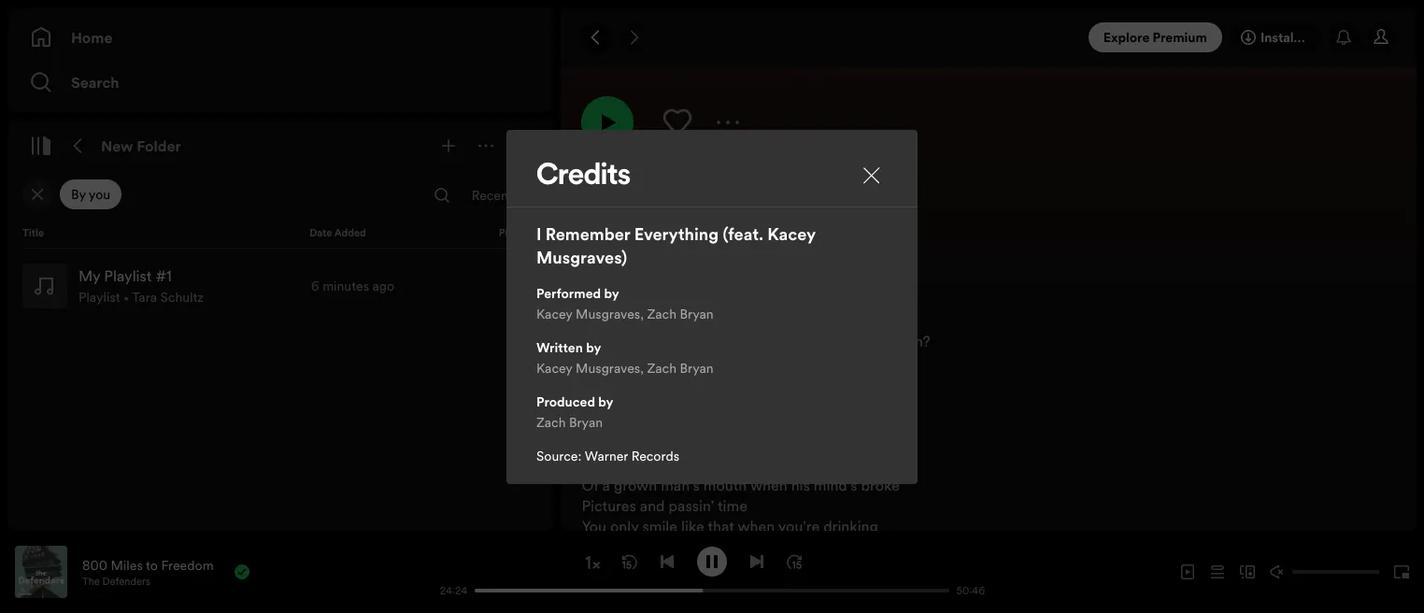 Task type: vqa. For each thing, say whether or not it's contained in the screenshot.
songs
yes



Task type: locate. For each thing, give the bounding box(es) containing it.
i remember everything (feat. kacey musgraves) link
[[927, 34, 1209, 53]]

2 vertical spatial on
[[725, 454, 742, 475]]

records
[[632, 446, 680, 465]]

kacey up daddy
[[768, 222, 816, 245]]

to right miles
[[146, 556, 158, 574]]

blame
[[582, 310, 623, 331]]

main element
[[7, 7, 553, 531]]

when down the stay
[[751, 475, 788, 495]]

miles
[[111, 556, 143, 574]]

credits dialog
[[507, 129, 918, 484]]

0 vertical spatial your
[[709, 249, 739, 269]]

0 vertical spatial the
[[582, 290, 607, 310]]

you'd
[[789, 351, 826, 372]]

on right come
[[725, 454, 742, 475]]

credits
[[537, 161, 631, 191]]

(feat. up daddy
[[723, 222, 764, 245]]

(feat.
[[1068, 34, 1098, 53], [723, 222, 764, 245]]

search
[[71, 72, 119, 93]]

mind's
[[814, 475, 858, 495]]

in right daddy
[[789, 249, 801, 269]]

and
[[760, 351, 785, 372], [743, 372, 768, 393], [640, 495, 665, 516]]

1 musgraves from the top
[[576, 304, 641, 323]]

0 vertical spatial musgraves)
[[1141, 34, 1209, 53]]

your left hair
[[682, 290, 712, 310]]

musgraves down labrador
[[576, 304, 641, 323]]

musgraves inside performed by kacey musgraves zach bryan
[[576, 304, 641, 323]]

zach right it
[[647, 304, 677, 323]]

time right passin'
[[718, 495, 748, 516]]

rotgut whiskey's gonna ease my mind beach towel rests on the dryin' line do i remind you of your daddy in his '88 ford? labrador hangin' out the passenger door the sand from your hair is blowin' in my eyes blame it on the beach, grown men don't cry do you remember that beat down basement couch? i'd sing you my love songs and you'd tell me about how your mama ran off and pawned her ring i remember, i remember everything a cold shoulder at closing time you were begging me to stay 'til the sun rose strange words come on out of a grown man's mouth when his mind's broke pictures and passin' time you only smile like that when you're drinking
[[582, 208, 931, 537]]

dryin'
[[750, 228, 788, 249]]

zach down produced
[[537, 413, 566, 431]]

musgraves) up labrador
[[537, 245, 627, 269]]

0 horizontal spatial out
[[699, 269, 721, 290]]

800 miles to freedom link
[[82, 556, 214, 574]]

1 horizontal spatial time
[[759, 413, 789, 434]]

the left sand
[[582, 290, 607, 310]]

1 vertical spatial on
[[640, 310, 657, 331]]

0 vertical spatial remember
[[934, 34, 998, 53]]

None search field
[[427, 180, 457, 210]]

rose
[[852, 434, 881, 454]]

0 vertical spatial musgraves
[[576, 304, 641, 323]]

0 horizontal spatial (feat.
[[723, 222, 764, 245]]

by left sing
[[586, 338, 601, 357]]

don't
[[815, 310, 849, 331]]

my left eyes
[[827, 290, 847, 310]]

1 horizontal spatial musgraves)
[[1141, 34, 1209, 53]]

out right hangin' in the top of the page
[[699, 269, 721, 290]]

1 vertical spatial do
[[582, 331, 601, 351]]

what's new image
[[1336, 30, 1351, 45]]

drinking
[[824, 516, 879, 537]]

musgraves) left 2023
[[1141, 34, 1209, 53]]

1 vertical spatial musgraves
[[576, 358, 641, 377]]

close image
[[864, 167, 881, 184]]

bryan for written by kacey musgraves zach bryan
[[680, 358, 714, 377]]

remember up mama
[[633, 331, 703, 351]]

1 vertical spatial remember
[[546, 222, 631, 245]]

to left the stay
[[731, 434, 745, 454]]

1 vertical spatial (feat.
[[723, 222, 764, 245]]

1 horizontal spatial to
[[731, 434, 745, 454]]

0 horizontal spatial the
[[82, 574, 100, 588]]

in right blowin'
[[811, 290, 823, 310]]

2 musgraves from the top
[[576, 358, 641, 377]]

pictures
[[582, 495, 636, 516]]

the
[[725, 228, 747, 249], [724, 269, 746, 290], [660, 310, 682, 331], [799, 434, 821, 454]]

i remember everything (feat. kacey musgraves) image
[[582, 0, 799, 55]]

sand
[[611, 290, 643, 310]]

1 vertical spatial when
[[738, 516, 775, 537]]

it
[[627, 310, 636, 331]]

0 horizontal spatial remember
[[546, 222, 631, 245]]

1 horizontal spatial grown
[[735, 310, 778, 331]]

1 horizontal spatial on
[[704, 228, 721, 249]]

ring
[[855, 372, 881, 393]]

you left the 'of'
[[664, 249, 689, 269]]

group
[[15, 256, 546, 316]]

0 vertical spatial remember
[[633, 331, 703, 351]]

1 horizontal spatial everything
[[1002, 34, 1065, 53]]

time right closing
[[759, 413, 789, 434]]

Recents, List view field
[[457, 180, 550, 210]]

me right tell
[[853, 351, 874, 372]]

1 vertical spatial by
[[586, 338, 601, 357]]

bryan down produced
[[569, 413, 603, 431]]

0 horizontal spatial i remember everything (feat. kacey musgraves)
[[537, 222, 816, 269]]

you right sing
[[633, 351, 658, 372]]

you left only
[[582, 516, 607, 537]]

0 horizontal spatial grown
[[614, 475, 657, 495]]

2 vertical spatial your
[[617, 372, 647, 393]]

your right how
[[617, 372, 647, 393]]

group containing playlist
[[15, 256, 546, 316]]

0 vertical spatial do
[[582, 249, 601, 269]]

hangin'
[[646, 269, 695, 290]]

my left 'love' on the bottom
[[661, 351, 682, 372]]

1 vertical spatial time
[[718, 495, 748, 516]]

by inside performed by kacey musgraves zach bryan
[[604, 284, 619, 302]]

source
[[537, 446, 578, 465]]

played
[[499, 226, 531, 240]]

tara
[[132, 288, 157, 307]]

to
[[731, 434, 745, 454], [146, 556, 158, 574]]

1 vertical spatial everything
[[634, 222, 719, 245]]

that left beat
[[706, 331, 733, 351]]

and left the 'you'd'
[[760, 351, 785, 372]]

me right the at
[[707, 434, 728, 454]]

0 vertical spatial zach
[[647, 304, 677, 323]]

when up the 'next' image
[[738, 516, 775, 537]]

0 vertical spatial by
[[604, 284, 619, 302]]

off
[[721, 372, 739, 393]]

by inside 'written by kacey musgraves zach bryan'
[[586, 338, 601, 357]]

you
[[89, 185, 110, 204], [664, 249, 689, 269], [605, 331, 630, 351], [633, 351, 658, 372]]

the left beach, on the bottom of page
[[660, 310, 682, 331]]

the right 'til
[[799, 434, 821, 454]]

1 horizontal spatial (feat.
[[1068, 34, 1098, 53]]

the left defenders
[[82, 574, 100, 588]]

•
[[124, 288, 129, 307]]

and right only
[[640, 495, 665, 516]]

my right ease
[[779, 208, 799, 228]]

explore premium
[[1104, 28, 1208, 47]]

by up 'cold'
[[599, 392, 614, 411]]

home link
[[30, 19, 531, 56]]

home
[[71, 27, 113, 48]]

zach for performed by kacey musgraves zach bryan
[[647, 304, 677, 323]]

musgraves)
[[1141, 34, 1209, 53], [537, 245, 627, 269]]

0 horizontal spatial to
[[146, 556, 158, 574]]

install app link
[[1230, 22, 1326, 52]]

remember down 'love' on the bottom
[[675, 393, 744, 413]]

0 horizontal spatial time
[[718, 495, 748, 516]]

shoulder
[[629, 413, 687, 434]]

change speed image
[[583, 553, 602, 572]]

gonna
[[698, 208, 740, 228]]

you right the : on the bottom left
[[582, 434, 607, 454]]

on right rests
[[704, 228, 721, 249]]

my
[[779, 208, 799, 228], [827, 290, 847, 310], [661, 351, 682, 372]]

that
[[706, 331, 733, 351], [708, 516, 735, 537]]

1 horizontal spatial remember
[[934, 34, 998, 53]]

cry
[[853, 310, 874, 331]]

bryan for performed by kacey musgraves zach bryan
[[680, 304, 714, 323]]

clear filters image
[[30, 187, 45, 202]]

his
[[804, 249, 823, 269], [791, 475, 810, 495]]

mouth
[[704, 475, 747, 495]]

the right the 'of'
[[724, 269, 746, 290]]

0 horizontal spatial in
[[789, 249, 801, 269]]

1 vertical spatial zach
[[647, 358, 677, 377]]

0 vertical spatial his
[[804, 249, 823, 269]]

freedom
[[161, 556, 214, 574]]

mama
[[650, 372, 692, 393]]

0 vertical spatial to
[[731, 434, 745, 454]]

grown
[[735, 310, 778, 331], [614, 475, 657, 495]]

by
[[604, 284, 619, 302], [586, 338, 601, 357], [599, 392, 614, 411]]

everything inside the credits dialog
[[634, 222, 719, 245]]

by up blame
[[604, 284, 619, 302]]

do left sing
[[582, 331, 601, 351]]

1 horizontal spatial the
[[582, 290, 607, 310]]

1 vertical spatial to
[[146, 556, 158, 574]]

1 horizontal spatial in
[[811, 290, 823, 310]]

zach for written by kacey musgraves zach bryan
[[647, 358, 677, 377]]

zach inside 'written by kacey musgraves zach bryan'
[[647, 358, 677, 377]]

0 horizontal spatial on
[[640, 310, 657, 331]]

remember inside the credits dialog
[[546, 222, 631, 245]]

musgraves inside 'written by kacey musgraves zach bryan'
[[576, 358, 641, 377]]

0 vertical spatial you
[[582, 434, 607, 454]]

of
[[692, 249, 706, 269]]

190,863,112
[[1307, 34, 1376, 53]]

1 vertical spatial me
[[707, 434, 728, 454]]

0 horizontal spatial everything
[[634, 222, 719, 245]]

sing
[[602, 351, 629, 372]]

musgraves for written by
[[576, 358, 641, 377]]

remember
[[633, 331, 703, 351], [675, 393, 744, 413]]

2 vertical spatial by
[[599, 392, 614, 411]]

out left 'til
[[745, 454, 768, 475]]

1 vertical spatial you
[[582, 516, 607, 537]]

0 vertical spatial on
[[704, 228, 721, 249]]

0 vertical spatial bryan
[[680, 304, 714, 323]]

the inside rotgut whiskey's gonna ease my mind beach towel rests on the dryin' line do i remind you of your daddy in his '88 ford? labrador hangin' out the passenger door the sand from your hair is blowin' in my eyes blame it on the beach, grown men don't cry do you remember that beat down basement couch? i'd sing you my love songs and you'd tell me about how your mama ran off and pawned her ring i remember, i remember everything a cold shoulder at closing time you were begging me to stay 'til the sun rose strange words come on out of a grown man's mouth when his mind's broke pictures and passin' time you only smile like that when you're drinking
[[582, 290, 607, 310]]

you
[[582, 434, 607, 454], [582, 516, 607, 537]]

1 vertical spatial musgraves)
[[537, 245, 627, 269]]

0 horizontal spatial musgraves)
[[537, 245, 627, 269]]

bryan inside 'written by kacey musgraves zach bryan'
[[680, 358, 714, 377]]

written
[[537, 338, 583, 357]]

blowin'
[[759, 290, 807, 310]]

by for written by
[[586, 338, 601, 357]]

rotgut
[[582, 208, 627, 228]]

about
[[878, 351, 917, 372]]

bryan left hair
[[680, 304, 714, 323]]

:
[[578, 446, 582, 465]]

pawned
[[771, 372, 826, 393]]

volume off image
[[1270, 565, 1285, 580]]

0 vertical spatial that
[[706, 331, 733, 351]]

bryan left 'off'
[[680, 358, 714, 377]]

1 do from the top
[[582, 249, 601, 269]]

i remember everything (feat. kacey musgraves) inside the credits dialog
[[537, 222, 816, 269]]

that right like
[[708, 516, 735, 537]]

the
[[582, 290, 607, 310], [82, 574, 100, 588]]

the left dryin'
[[725, 228, 747, 249]]

his left mind's
[[791, 475, 810, 495]]

2 vertical spatial bryan
[[569, 413, 603, 431]]

the inside 800 miles to freedom the defenders
[[82, 574, 100, 588]]

1 vertical spatial that
[[708, 516, 735, 537]]

2 vertical spatial my
[[661, 351, 682, 372]]

(feat. left explore at the top
[[1068, 34, 1098, 53]]

you right i'd
[[605, 331, 630, 351]]

by inside the produced by zach bryan
[[599, 392, 614, 411]]

0 horizontal spatial my
[[661, 351, 682, 372]]

bryan inside performed by kacey musgraves zach bryan
[[680, 304, 714, 323]]

you right by
[[89, 185, 110, 204]]

lyrics
[[582, 170, 638, 193]]

his left '88
[[804, 249, 823, 269]]

new
[[101, 136, 133, 156]]

on right it
[[640, 310, 657, 331]]

kacey down performed
[[537, 304, 573, 323]]

the defenders link
[[82, 574, 150, 588]]

closing
[[707, 413, 755, 434]]

broke
[[861, 475, 900, 495]]

1 vertical spatial remember
[[675, 393, 744, 413]]

zach left 'love' on the bottom
[[647, 358, 677, 377]]

musgraves up remember,
[[576, 358, 641, 377]]

0 vertical spatial when
[[751, 475, 788, 495]]

0 vertical spatial out
[[699, 269, 721, 290]]

0 vertical spatial i remember everything (feat. kacey musgraves)
[[927, 34, 1209, 53]]

0 vertical spatial time
[[759, 413, 789, 434]]

1 vertical spatial my
[[827, 290, 847, 310]]

source : warner records
[[537, 446, 680, 465]]

1 horizontal spatial me
[[853, 351, 874, 372]]

1 vertical spatial i remember everything (feat. kacey musgraves)
[[537, 222, 816, 269]]

1 horizontal spatial my
[[779, 208, 799, 228]]

0 vertical spatial in
[[789, 249, 801, 269]]

do up performed
[[582, 249, 601, 269]]

zach inside performed by kacey musgraves zach bryan
[[647, 304, 677, 323]]

come
[[683, 454, 721, 475]]

2 vertical spatial zach
[[537, 413, 566, 431]]

1 vertical spatial the
[[82, 574, 100, 588]]

2 horizontal spatial my
[[827, 290, 847, 310]]

your right the 'of'
[[709, 249, 739, 269]]

1 horizontal spatial out
[[745, 454, 768, 475]]

1 vertical spatial bryan
[[680, 358, 714, 377]]

0 horizontal spatial me
[[707, 434, 728, 454]]

her
[[829, 372, 851, 393]]

kacey down written
[[537, 358, 573, 377]]

previous image
[[660, 554, 675, 569]]

rests
[[668, 228, 701, 249]]

everything
[[1002, 34, 1065, 53], [634, 222, 719, 245]]



Task type: describe. For each thing, give the bounding box(es) containing it.
line
[[792, 228, 816, 249]]

playlist
[[79, 288, 120, 307]]

go forward image
[[627, 30, 642, 45]]

labrador
[[582, 269, 643, 290]]

(feat. inside the credits dialog
[[723, 222, 764, 245]]

songs
[[717, 351, 757, 372]]

'til
[[780, 434, 795, 454]]

player controls element
[[430, 546, 994, 598]]

and right 'off'
[[743, 372, 768, 393]]

beach,
[[686, 310, 731, 331]]

defenders
[[102, 574, 150, 588]]

musgraves) inside the credits dialog
[[537, 245, 627, 269]]

0 vertical spatial my
[[779, 208, 799, 228]]

words
[[638, 454, 679, 475]]

new folder
[[101, 136, 181, 156]]

top bar and user menu element
[[561, 7, 1417, 67]]

skip back 15 seconds image
[[623, 554, 638, 569]]

beach
[[582, 228, 623, 249]]

2 do from the top
[[582, 331, 601, 351]]

passenger
[[750, 269, 819, 290]]

basement
[[812, 331, 878, 351]]

2 horizontal spatial on
[[725, 454, 742, 475]]

by you
[[71, 185, 110, 204]]

daddy
[[743, 249, 785, 269]]

3:47
[[1267, 34, 1294, 53]]

skip forward 15 seconds image
[[787, 554, 802, 569]]

i inside dialog
[[537, 222, 542, 245]]

warner
[[585, 446, 628, 465]]

ease
[[744, 208, 775, 228]]

ford?
[[852, 249, 891, 269]]

only
[[610, 516, 639, 537]]

of
[[582, 475, 599, 495]]

kacey left premium
[[1101, 34, 1137, 53]]

cold
[[596, 413, 625, 434]]

you inside "checkbox"
[[89, 185, 110, 204]]

to inside 800 miles to freedom the defenders
[[146, 556, 158, 574]]

search link
[[30, 64, 531, 101]]

performed
[[537, 284, 601, 302]]

remind
[[613, 249, 660, 269]]

whiskey's
[[630, 208, 695, 228]]

search in your library image
[[434, 188, 449, 203]]

hair
[[716, 290, 741, 310]]

mind
[[803, 208, 837, 228]]

1 vertical spatial his
[[791, 475, 810, 495]]

explore premium button
[[1089, 22, 1223, 52]]

a
[[582, 413, 592, 434]]

folder
[[137, 136, 181, 156]]

beat
[[737, 331, 767, 351]]

strange
[[582, 454, 634, 475]]

1 vertical spatial in
[[811, 290, 823, 310]]

sun
[[824, 434, 848, 454]]

produced by zach bryan
[[537, 392, 614, 431]]

zach inside the produced by zach bryan
[[537, 413, 566, 431]]

0 vertical spatial grown
[[735, 310, 778, 331]]

playlist • tara schultz
[[79, 288, 204, 307]]

begging
[[648, 434, 703, 454]]

man's
[[661, 475, 700, 495]]

how
[[582, 372, 613, 393]]

men
[[782, 310, 811, 331]]

like
[[682, 516, 705, 537]]

pause image
[[705, 554, 720, 569]]

produced
[[537, 392, 595, 411]]

800 miles to freedom the defenders
[[82, 556, 214, 588]]

performed by kacey musgraves zach bryan
[[537, 284, 714, 323]]

were
[[610, 434, 644, 454]]

explore
[[1104, 28, 1150, 47]]

door
[[822, 269, 854, 290]]

smile
[[643, 516, 678, 537]]

By you checkbox
[[60, 179, 122, 209]]

musgraves for performed by
[[576, 304, 641, 323]]

kacey inside performed by kacey musgraves zach bryan
[[537, 304, 573, 323]]

install
[[1261, 28, 1298, 47]]

install app
[[1261, 28, 1326, 47]]

group inside main element
[[15, 256, 546, 316]]

a
[[603, 475, 610, 495]]

written by kacey musgraves zach bryan
[[537, 338, 714, 377]]

stay
[[749, 434, 776, 454]]

go back image
[[589, 30, 604, 45]]

2023
[[1222, 34, 1254, 53]]

date added
[[310, 226, 366, 240]]

title
[[22, 226, 44, 240]]

down
[[770, 331, 808, 351]]

added
[[334, 226, 366, 240]]

new folder button
[[97, 131, 185, 161]]

0 vertical spatial everything
[[1002, 34, 1065, 53]]

love
[[685, 351, 713, 372]]

app
[[1301, 28, 1326, 47]]

1 vertical spatial grown
[[614, 475, 657, 495]]

by for performed by
[[604, 284, 619, 302]]

1 you from the top
[[582, 434, 607, 454]]

0 vertical spatial (feat.
[[1068, 34, 1098, 53]]

1 vertical spatial your
[[682, 290, 712, 310]]

by
[[71, 185, 86, 204]]

'88
[[827, 249, 848, 269]]

next image
[[750, 554, 765, 569]]

2 you from the top
[[582, 516, 607, 537]]

eyes
[[851, 290, 881, 310]]

1 horizontal spatial i remember everything (feat. kacey musgraves)
[[927, 34, 1209, 53]]

close button
[[856, 159, 888, 195]]

passin'
[[669, 495, 714, 516]]

date
[[310, 226, 332, 240]]

towel
[[627, 228, 665, 249]]

now playing: 800 miles to freedom by the defenders footer
[[15, 546, 430, 598]]

bryan inside the produced by zach bryan
[[569, 413, 603, 431]]

kacey inside 'written by kacey musgraves zach bryan'
[[537, 358, 573, 377]]

i'd
[[582, 351, 598, 372]]

premium
[[1153, 28, 1208, 47]]

to inside rotgut whiskey's gonna ease my mind beach towel rests on the dryin' line do i remind you of your daddy in his '88 ford? labrador hangin' out the passenger door the sand from your hair is blowin' in my eyes blame it on the beach, grown men don't cry do you remember that beat down basement couch? i'd sing you my love songs and you'd tell me about how your mama ran off and pawned her ring i remember, i remember everything a cold shoulder at closing time you were begging me to stay 'til the sun rose strange words come on out of a grown man's mouth when his mind's broke pictures and passin' time you only smile like that when you're drinking
[[731, 434, 745, 454]]

none search field inside main element
[[427, 180, 457, 210]]

1 vertical spatial out
[[745, 454, 768, 475]]

0 vertical spatial me
[[853, 351, 874, 372]]

recents
[[472, 186, 519, 205]]

schultz
[[160, 288, 204, 307]]



